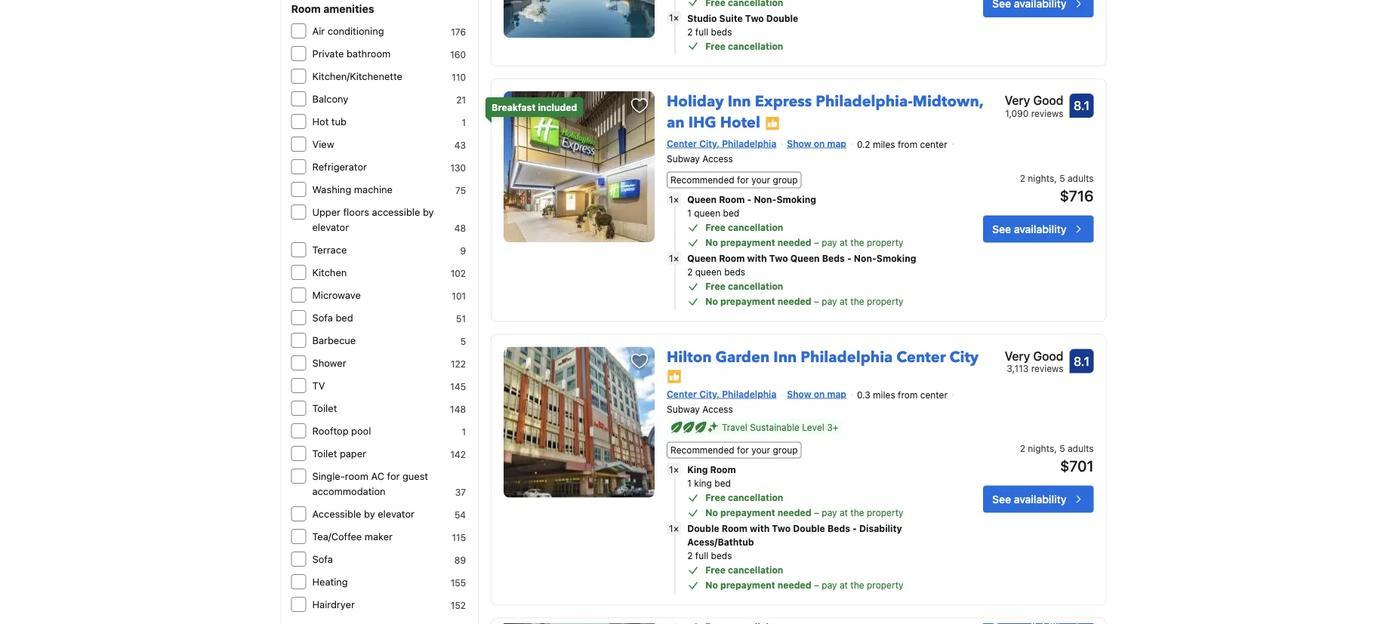 Task type: describe. For each thing, give the bounding box(es) containing it.
floors
[[343, 207, 369, 218]]

54
[[455, 510, 466, 520]]

3 needed from the top
[[778, 508, 812, 518]]

no for 1 king bed
[[706, 508, 718, 518]]

1,090
[[1005, 108, 1029, 118]]

full for double room with two double beds - disability acess/bathtub
[[695, 551, 709, 562]]

philadelphia-
[[816, 91, 913, 112]]

tea/coffee
[[312, 531, 362, 543]]

queen room with two queen beds - non-smoking
[[687, 253, 917, 264]]

× for king room
[[673, 464, 679, 475]]

room amenities
[[291, 3, 374, 15]]

2 queen beds
[[687, 267, 746, 278]]

no for 2 full beds
[[706, 580, 718, 591]]

guest
[[403, 471, 428, 482]]

2 inside 2 nights , 5 adults $701
[[1020, 444, 1026, 454]]

pool
[[351, 426, 371, 437]]

tv
[[312, 380, 325, 392]]

prepayment for 2 full beds
[[720, 580, 775, 591]]

beds for philadelphia
[[828, 524, 850, 534]]

shower
[[312, 358, 346, 369]]

holiday inn express philadelphia-midtown, an ihg hotel
[[667, 91, 984, 133]]

double down king room link
[[793, 524, 825, 534]]

recommended for your group for inn
[[671, 175, 798, 185]]

adults for holiday inn express philadelphia-midtown, an ihg hotel
[[1068, 173, 1094, 184]]

free for double room with two double beds - disability acess/bathtub
[[706, 565, 726, 576]]

with for garden
[[750, 524, 770, 534]]

0.2 miles from center subway access
[[667, 139, 948, 164]]

upper
[[312, 207, 341, 218]]

smoking inside queen room with two queen beds - non-smoking link
[[877, 253, 917, 264]]

free cancellation for studio suite two double
[[706, 41, 784, 51]]

× for double room with two double beds - disability acess/bathtub
[[673, 523, 679, 534]]

air
[[312, 25, 325, 37]]

holiday inn express philadelphia-midtown, an ihg hotel image
[[504, 91, 655, 242]]

hot tub
[[312, 116, 347, 127]]

1 vertical spatial elevator
[[378, 509, 415, 520]]

bathroom
[[347, 48, 391, 59]]

1 × for queen room - non-smoking
[[669, 194, 679, 205]]

two for inn
[[772, 524, 791, 534]]

inn inside holiday inn express philadelphia-midtown, an ihg hotel
[[728, 91, 751, 112]]

1 × for queen room with two queen beds - non-smoking
[[669, 253, 679, 264]]

pay for queen
[[822, 296, 837, 307]]

kitchen
[[312, 267, 347, 278]]

studio suite two double
[[687, 13, 799, 23]]

level
[[802, 423, 825, 433]]

city, for hilton
[[700, 389, 720, 399]]

terrace
[[312, 244, 347, 256]]

studio
[[687, 13, 717, 23]]

center for city
[[667, 389, 697, 399]]

cancellation for double room with two double beds - disability acess/bathtub
[[728, 565, 784, 576]]

sofa bed
[[312, 312, 353, 324]]

reviews for holiday inn express philadelphia-midtown, an ihg hotel
[[1031, 108, 1064, 118]]

two inside the "studio suite two double" link
[[745, 13, 764, 23]]

amenities
[[323, 3, 374, 15]]

reviews for hilton garden inn philadelphia center city
[[1031, 364, 1064, 374]]

122
[[451, 359, 466, 369]]

1 queen bed
[[687, 208, 740, 219]]

110
[[452, 72, 466, 82]]

included
[[538, 102, 577, 112]]

holiday
[[667, 91, 724, 112]]

miles for philadelphia-
[[873, 139, 895, 150]]

heating
[[312, 577, 348, 588]]

3 pay from the top
[[822, 508, 837, 518]]

× for queen room with two queen beds - non-smoking
[[673, 253, 679, 264]]

very good 1,090 reviews
[[1005, 93, 1064, 118]]

kitchen/kitchenette
[[312, 71, 402, 82]]

subway for hilton garden inn philadelphia center city
[[667, 404, 700, 415]]

for inside single-room ac for guest accommodation
[[387, 471, 400, 482]]

subway for holiday inn express philadelphia-midtown, an ihg hotel
[[667, 154, 700, 164]]

map for philadelphia
[[827, 389, 847, 399]]

philadelphia for express
[[722, 138, 777, 149]]

washing
[[312, 184, 351, 195]]

0 horizontal spatial -
[[747, 194, 752, 205]]

disability
[[860, 524, 902, 534]]

queen down queen room - non-smoking link
[[791, 253, 820, 264]]

travel
[[722, 423, 748, 433]]

microwave
[[312, 290, 361, 301]]

center city, philadelphia for inn
[[667, 138, 777, 149]]

accessible
[[312, 509, 361, 520]]

1 vertical spatial bed
[[336, 312, 353, 324]]

studio suite two double link
[[687, 11, 931, 25]]

× for studio suite two double
[[673, 12, 679, 23]]

hilton garden inn philadelphia center city link
[[667, 341, 979, 368]]

adults for hilton garden inn philadelphia center city
[[1068, 444, 1094, 454]]

free cancellation for double room with two double beds - disability acess/bathtub
[[706, 565, 784, 576]]

show for express
[[787, 138, 812, 149]]

101
[[452, 291, 466, 301]]

145
[[450, 381, 466, 392]]

conditioning
[[328, 25, 384, 37]]

barbecue
[[312, 335, 356, 346]]

center for center
[[920, 390, 948, 400]]

maker
[[365, 531, 393, 543]]

accessible by elevator
[[312, 509, 415, 520]]

recommended for your group for garden
[[671, 445, 798, 456]]

property for queen
[[867, 296, 904, 307]]

see availability for holiday inn express philadelphia-midtown, an ihg hotel
[[993, 223, 1067, 235]]

at for smoking
[[840, 238, 848, 248]]

1 vertical spatial center
[[897, 347, 946, 368]]

availability for hilton garden inn philadelphia center city
[[1014, 493, 1067, 506]]

155
[[451, 578, 466, 588]]

queen for 1
[[694, 208, 721, 219]]

toilet for toilet paper
[[312, 448, 337, 460]]

good for hilton garden inn philadelphia center city
[[1034, 349, 1064, 363]]

property for smoking
[[867, 238, 904, 248]]

tub
[[331, 116, 347, 127]]

$716
[[1060, 187, 1094, 205]]

availability for holiday inn express philadelphia-midtown, an ihg hotel
[[1014, 223, 1067, 235]]

free for queen room - non-smoking
[[706, 222, 726, 233]]

1 vertical spatial philadelphia
[[801, 347, 893, 368]]

double right "suite"
[[766, 13, 799, 23]]

queen for 1
[[687, 194, 717, 205]]

prepayment for 1 king bed
[[720, 508, 775, 518]]

breakfast included
[[492, 102, 577, 112]]

full for studio suite two double
[[695, 26, 709, 37]]

king room link
[[687, 463, 931, 477]]

2 for double room with two double beds - disability acess/bathtub
[[687, 551, 693, 562]]

express
[[755, 91, 812, 112]]

hot
[[312, 116, 329, 127]]

hilton garden inn philadelphia center city image
[[504, 347, 655, 498]]

needed for double
[[778, 580, 812, 591]]

machine
[[354, 184, 393, 195]]

queen room with two queen beds - non-smoking link
[[687, 252, 931, 265]]

21
[[456, 94, 466, 105]]

rooftop pool
[[312, 426, 371, 437]]

paper
[[340, 448, 366, 460]]

0 vertical spatial beds
[[711, 26, 732, 37]]

3 at from the top
[[840, 508, 848, 518]]

room up air
[[291, 3, 321, 15]]

scored 8.1 element for hilton garden inn philadelphia center city
[[1070, 349, 1094, 373]]

accommodation
[[312, 486, 386, 497]]

on for philadelphia-
[[814, 138, 825, 149]]

sofa for sofa bed
[[312, 312, 333, 324]]

1 horizontal spatial inn
[[774, 347, 797, 368]]

queen for 2
[[687, 253, 717, 264]]

breakfast
[[492, 102, 536, 112]]

cancellation for queen room with two queen beds - non-smoking
[[728, 281, 784, 292]]

3,113
[[1007, 364, 1029, 374]]

access for holiday
[[703, 154, 733, 164]]

no for 1 queen bed
[[706, 238, 718, 248]]

48
[[454, 223, 466, 233]]

access for hilton
[[703, 404, 733, 415]]

your for inn
[[752, 175, 770, 185]]

suite
[[719, 13, 743, 23]]

washing machine
[[312, 184, 393, 195]]

3 property from the top
[[867, 508, 904, 518]]

beds for inn
[[724, 267, 746, 278]]

– for queen
[[814, 296, 819, 307]]

single-
[[312, 471, 345, 482]]

acess/bathtub
[[687, 537, 754, 548]]

148
[[450, 404, 466, 415]]

152
[[451, 600, 466, 611]]

8.1 for hilton garden inn philadelphia center city
[[1074, 354, 1090, 369]]

37
[[455, 487, 466, 498]]

see availability for hilton garden inn philadelphia center city
[[993, 493, 1067, 506]]

holiday inn express philadelphia-midtown, an ihg hotel link
[[667, 85, 984, 133]]

see availability link for hilton garden inn philadelphia center city
[[983, 486, 1094, 513]]

89
[[454, 555, 466, 566]]

43
[[455, 140, 466, 150]]

2 inside 2 nights , 5 adults $716
[[1020, 173, 1026, 184]]

queen room - non-smoking
[[687, 194, 816, 205]]



Task type: vqa. For each thing, say whether or not it's contained in the screenshot.
3rd prepayment
yes



Task type: locate. For each thing, give the bounding box(es) containing it.
1 × for king room
[[669, 464, 679, 475]]

no down acess/bathtub
[[706, 580, 718, 591]]

balcony
[[312, 93, 348, 105]]

160
[[450, 49, 466, 60]]

2 full beds down studio
[[687, 26, 732, 37]]

two for express
[[769, 253, 788, 264]]

3 no from the top
[[706, 508, 718, 518]]

at up queen room with two queen beds - non-smoking link
[[840, 238, 848, 248]]

1 vertical spatial very
[[1005, 349, 1030, 363]]

subway down an on the top left of the page
[[667, 154, 700, 164]]

on for philadelphia
[[814, 389, 825, 399]]

2 scored 8.1 element from the top
[[1070, 349, 1094, 373]]

cancellation down acess/bathtub
[[728, 565, 784, 576]]

2 prepayment from the top
[[720, 296, 775, 307]]

1 vertical spatial recommended for your group
[[671, 445, 798, 456]]

1 subway from the top
[[667, 154, 700, 164]]

adults up $701
[[1068, 444, 1094, 454]]

king room
[[687, 465, 736, 475]]

– down double room with two double beds - disability acess/bathtub link on the bottom of page
[[814, 580, 819, 591]]

needed up queen room with two queen beds - non-smoking
[[778, 238, 812, 248]]

pay up double room with two double beds - disability acess/bathtub link on the bottom of page
[[822, 508, 837, 518]]

1 vertical spatial non-
[[854, 253, 877, 264]]

toilet for toilet
[[312, 403, 337, 414]]

toilet
[[312, 403, 337, 414], [312, 448, 337, 460]]

0 vertical spatial map
[[827, 138, 847, 149]]

0 vertical spatial very good element
[[1005, 91, 1064, 109]]

1 center from the top
[[920, 139, 948, 150]]

refrigerator
[[312, 161, 367, 173]]

1 center city, philadelphia from the top
[[667, 138, 777, 149]]

1 vertical spatial see availability link
[[983, 486, 1094, 513]]

1 show on map from the top
[[787, 138, 847, 149]]

1 vertical spatial access
[[703, 404, 733, 415]]

2 recommended for your group from the top
[[671, 445, 798, 456]]

miles right 0.3
[[873, 390, 896, 400]]

adults
[[1068, 173, 1094, 184], [1068, 444, 1094, 454]]

good
[[1034, 93, 1064, 107], [1034, 349, 1064, 363]]

show on map up level
[[787, 389, 847, 399]]

beds for philadelphia-
[[822, 253, 845, 264]]

1 vertical spatial group
[[773, 445, 798, 456]]

with
[[747, 253, 767, 264], [750, 524, 770, 534]]

private bathroom
[[312, 48, 391, 59]]

1 adults from the top
[[1068, 173, 1094, 184]]

1 vertical spatial nights
[[1028, 444, 1055, 454]]

on down holiday inn express philadelphia-midtown, an ihg hotel at top
[[814, 138, 825, 149]]

2 reviews from the top
[[1031, 364, 1064, 374]]

2 cancellation from the top
[[728, 222, 784, 233]]

bed for holiday
[[723, 208, 740, 219]]

see availability down 2 nights , 5 adults $701
[[993, 493, 1067, 506]]

availability down 2 nights , 5 adults $701
[[1014, 493, 1067, 506]]

reviews inside very good 3,113 reviews
[[1031, 364, 1064, 374]]

free cancellation down 1 king bed
[[706, 493, 784, 503]]

1 vertical spatial recommended
[[671, 445, 735, 456]]

1 × for double room with two double beds - disability acess/bathtub
[[669, 523, 679, 534]]

group for inn
[[773, 445, 798, 456]]

1 vertical spatial on
[[814, 389, 825, 399]]

– up double room with two double beds - disability acess/bathtub link on the bottom of page
[[814, 508, 819, 518]]

by right accessible
[[423, 207, 434, 218]]

very for hilton garden inn philadelphia center city
[[1005, 349, 1030, 363]]

9
[[460, 245, 466, 256]]

5 inside 2 nights , 5 adults $701
[[1060, 444, 1065, 454]]

1 vertical spatial -
[[847, 253, 852, 264]]

1 vertical spatial show
[[787, 389, 812, 399]]

5 for holiday inn express philadelphia-midtown, an ihg hotel
[[1060, 173, 1065, 184]]

availability down 2 nights , 5 adults $716
[[1014, 223, 1067, 235]]

room inside queen room with two queen beds - non-smoking link
[[719, 253, 745, 264]]

2 good from the top
[[1034, 349, 1064, 363]]

4 prepayment from the top
[[720, 580, 775, 591]]

0 vertical spatial 2 full beds
[[687, 26, 732, 37]]

0 vertical spatial center
[[667, 138, 697, 149]]

5 down "51"
[[460, 336, 466, 347]]

1 full from the top
[[695, 26, 709, 37]]

1 horizontal spatial smoking
[[877, 253, 917, 264]]

see availability link down 2 nights , 5 adults $716
[[983, 216, 1094, 243]]

8.1 right very good 1,090 reviews
[[1074, 98, 1090, 113]]

two inside double room with two double beds - disability acess/bathtub
[[772, 524, 791, 534]]

double up acess/bathtub
[[687, 524, 720, 534]]

needed for queen
[[778, 296, 812, 307]]

with for inn
[[747, 253, 767, 264]]

2 for queen room with two queen beds - non-smoking
[[687, 267, 693, 278]]

0 vertical spatial recommended
[[671, 175, 735, 185]]

2 nights , 5 adults $701
[[1020, 444, 1094, 475]]

2 vertical spatial bed
[[715, 478, 731, 489]]

0 vertical spatial for
[[737, 175, 749, 185]]

4 – from the top
[[814, 580, 819, 591]]

2 recommended from the top
[[671, 445, 735, 456]]

miles inside "0.3 miles from center subway access"
[[873, 390, 896, 400]]

prepayment for 2 queen beds
[[720, 296, 775, 307]]

1 vertical spatial reviews
[[1031, 364, 1064, 374]]

0 vertical spatial -
[[747, 194, 752, 205]]

center for midtown,
[[920, 139, 948, 150]]

at down queen room with two queen beds - non-smoking link
[[840, 296, 848, 307]]

, for holiday inn express philadelphia-midtown, an ihg hotel
[[1055, 173, 1057, 184]]

0 vertical spatial ,
[[1055, 173, 1057, 184]]

pay
[[822, 238, 837, 248], [822, 296, 837, 307], [822, 508, 837, 518], [822, 580, 837, 591]]

reviews
[[1031, 108, 1064, 118], [1031, 364, 1064, 374]]

1 very good element from the top
[[1005, 91, 1064, 109]]

1 vertical spatial adults
[[1068, 444, 1094, 454]]

2 vertical spatial for
[[387, 471, 400, 482]]

city, down the ihg
[[700, 138, 720, 149]]

1 vertical spatial very good element
[[1005, 347, 1064, 365]]

0 vertical spatial 8.1
[[1074, 98, 1090, 113]]

, inside 2 nights , 5 adults $716
[[1055, 173, 1057, 184]]

very for holiday inn express philadelphia-midtown, an ihg hotel
[[1005, 93, 1030, 107]]

5 up $716
[[1060, 173, 1065, 184]]

0 vertical spatial by
[[423, 207, 434, 218]]

subway
[[667, 154, 700, 164], [667, 404, 700, 415]]

no prepayment needed – pay at the property for smoking
[[706, 238, 904, 248]]

see availability
[[993, 223, 1067, 235], [993, 493, 1067, 506]]

recommended for holiday inn express philadelphia-midtown, an ihg hotel
[[671, 175, 735, 185]]

beds down acess/bathtub
[[711, 551, 732, 562]]

1 recommended from the top
[[671, 175, 735, 185]]

2 full from the top
[[695, 551, 709, 562]]

at for double
[[840, 580, 848, 591]]

single-room ac for guest accommodation
[[312, 471, 428, 497]]

1 see availability from the top
[[993, 223, 1067, 235]]

sofa
[[312, 312, 333, 324], [312, 554, 333, 565]]

nights inside 2 nights , 5 adults $716
[[1028, 173, 1055, 184]]

2 full beds for studio
[[687, 26, 732, 37]]

5 inside 2 nights , 5 adults $716
[[1060, 173, 1065, 184]]

1 horizontal spatial elevator
[[378, 509, 415, 520]]

at down double room with two double beds - disability acess/bathtub link on the bottom of page
[[840, 580, 848, 591]]

2 see availability link from the top
[[983, 486, 1094, 513]]

double room with two double beds - disability acess/bathtub
[[687, 524, 902, 548]]

1 horizontal spatial non-
[[854, 253, 877, 264]]

good inside very good 3,113 reviews
[[1034, 349, 1064, 363]]

smoking inside queen room - non-smoking link
[[777, 194, 816, 205]]

0 vertical spatial good
[[1034, 93, 1064, 107]]

1 access from the top
[[703, 154, 733, 164]]

4 cancellation from the top
[[728, 493, 784, 503]]

2 nights , 5 adults $716
[[1020, 173, 1094, 205]]

1 horizontal spatial by
[[423, 207, 434, 218]]

room up 1 king bed
[[710, 465, 736, 475]]

0 vertical spatial city,
[[700, 138, 720, 149]]

1 nights from the top
[[1028, 173, 1055, 184]]

4 1 × from the top
[[669, 464, 679, 475]]

- inside double room with two double beds - disability acess/bathtub
[[853, 524, 857, 534]]

2 vertical spatial center
[[667, 389, 697, 399]]

access inside "0.3 miles from center subway access"
[[703, 404, 733, 415]]

2 property from the top
[[867, 296, 904, 307]]

0 vertical spatial subway
[[667, 154, 700, 164]]

reviews right 3,113
[[1031, 364, 1064, 374]]

from inside 0.2 miles from center subway access
[[898, 139, 918, 150]]

1 scored 8.1 element from the top
[[1070, 94, 1094, 118]]

5 1 × from the top
[[669, 523, 679, 534]]

elevator inside 'upper floors accessible by elevator'
[[312, 222, 349, 233]]

access inside 0.2 miles from center subway access
[[703, 154, 733, 164]]

2 full beds for double
[[687, 551, 732, 562]]

2 at from the top
[[840, 296, 848, 307]]

2 for studio suite two double
[[687, 26, 693, 37]]

0 vertical spatial group
[[773, 175, 798, 185]]

75
[[455, 185, 466, 196]]

2 horizontal spatial -
[[853, 524, 857, 534]]

1 ×
[[669, 12, 679, 23], [669, 194, 679, 205], [669, 253, 679, 264], [669, 464, 679, 475], [669, 523, 679, 534]]

full down acess/bathtub
[[695, 551, 709, 562]]

0 vertical spatial elevator
[[312, 222, 349, 233]]

4 pay from the top
[[822, 580, 837, 591]]

room for queen room with two queen beds - non-smoking
[[719, 253, 745, 264]]

1 vertical spatial beds
[[724, 267, 746, 278]]

queen
[[687, 194, 717, 205], [687, 253, 717, 264], [791, 253, 820, 264]]

no down '1 queen bed'
[[706, 238, 718, 248]]

1 no from the top
[[706, 238, 718, 248]]

3 × from the top
[[673, 253, 679, 264]]

–
[[814, 238, 819, 248], [814, 296, 819, 307], [814, 508, 819, 518], [814, 580, 819, 591]]

4 no from the top
[[706, 580, 718, 591]]

1 vertical spatial by
[[364, 509, 375, 520]]

beds down queen room - non-smoking link
[[822, 253, 845, 264]]

1 vertical spatial from
[[898, 390, 918, 400]]

1 vertical spatial see
[[993, 493, 1011, 506]]

beds
[[822, 253, 845, 264], [828, 524, 850, 534]]

bed down 'microwave'
[[336, 312, 353, 324]]

0 vertical spatial center
[[920, 139, 948, 150]]

show on map
[[787, 138, 847, 149], [787, 389, 847, 399]]

cancellation down 1 king bed
[[728, 493, 784, 503]]

free for queen room with two queen beds - non-smoking
[[706, 281, 726, 292]]

sustainable
[[750, 423, 800, 433]]

1 vertical spatial map
[[827, 389, 847, 399]]

beds down '1 queen bed'
[[724, 267, 746, 278]]

×
[[673, 12, 679, 23], [673, 194, 679, 205], [673, 253, 679, 264], [673, 464, 679, 475], [673, 523, 679, 534]]

1 2 full beds from the top
[[687, 26, 732, 37]]

2 on from the top
[[814, 389, 825, 399]]

prepayment up 2 queen beds
[[720, 238, 775, 248]]

midtown,
[[913, 91, 984, 112]]

3 free cancellation from the top
[[706, 281, 784, 292]]

by up maker
[[364, 509, 375, 520]]

no
[[706, 238, 718, 248], [706, 296, 718, 307], [706, 508, 718, 518], [706, 580, 718, 591]]

free cancellation for queen room - non-smoking
[[706, 222, 784, 233]]

no prepayment needed – pay at the property up double room with two double beds - disability acess/bathtub link on the bottom of page
[[706, 508, 904, 518]]

air conditioning
[[312, 25, 384, 37]]

king
[[687, 465, 708, 475]]

sofa up barbecue
[[312, 312, 333, 324]]

map left 0.3
[[827, 389, 847, 399]]

prepayment down 2 queen beds
[[720, 296, 775, 307]]

miles inside 0.2 miles from center subway access
[[873, 139, 895, 150]]

1 free cancellation from the top
[[706, 41, 784, 51]]

free for king room
[[706, 493, 726, 503]]

0 horizontal spatial smoking
[[777, 194, 816, 205]]

subway inside "0.3 miles from center subway access"
[[667, 404, 700, 415]]

cancellation for studio suite two double
[[728, 41, 784, 51]]

free cancellation down 2 queen beds
[[706, 281, 784, 292]]

room
[[291, 3, 321, 15], [719, 194, 745, 205], [719, 253, 745, 264], [710, 465, 736, 475], [722, 524, 748, 534]]

city,
[[700, 138, 720, 149], [700, 389, 720, 399]]

private
[[312, 48, 344, 59]]

map left 0.2
[[827, 138, 847, 149]]

hilton
[[667, 347, 712, 368]]

your down sustainable at bottom
[[752, 445, 770, 456]]

130
[[450, 162, 466, 173]]

very good element
[[1005, 91, 1064, 109], [1005, 347, 1064, 365]]

8.1 right very good 3,113 reviews
[[1074, 354, 1090, 369]]

5 cancellation from the top
[[728, 565, 784, 576]]

1 vertical spatial 2 full beds
[[687, 551, 732, 562]]

0 horizontal spatial elevator
[[312, 222, 349, 233]]

room for double room with two double beds - disability acess/bathtub
[[722, 524, 748, 534]]

nights for holiday inn express philadelphia-midtown, an ihg hotel
[[1028, 173, 1055, 184]]

pay down queen room with two queen beds - non-smoking link
[[822, 296, 837, 307]]

access down the ihg
[[703, 154, 733, 164]]

2 center city, philadelphia from the top
[[667, 389, 777, 399]]

nights for hilton garden inn philadelphia center city
[[1028, 444, 1055, 454]]

4 free cancellation from the top
[[706, 493, 784, 503]]

× for queen room - non-smoking
[[673, 194, 679, 205]]

2 full beds down acess/bathtub
[[687, 551, 732, 562]]

1 vertical spatial scored 8.1 element
[[1070, 349, 1094, 373]]

1 see from the top
[[993, 223, 1011, 235]]

3 1 × from the top
[[669, 253, 679, 264]]

2 your from the top
[[752, 445, 770, 456]]

2 vertical spatial beds
[[711, 551, 732, 562]]

room up acess/bathtub
[[722, 524, 748, 534]]

2 show from the top
[[787, 389, 812, 399]]

scored 8.1 element right very good 1,090 reviews
[[1070, 94, 1094, 118]]

2 see from the top
[[993, 493, 1011, 506]]

2 availability from the top
[[1014, 493, 1067, 506]]

1 vertical spatial miles
[[873, 390, 896, 400]]

with down queen room - non-smoking
[[747, 253, 767, 264]]

1 vertical spatial inn
[[774, 347, 797, 368]]

at up double room with two double beds - disability acess/bathtub link on the bottom of page
[[840, 508, 848, 518]]

free down 2 queen beds
[[706, 281, 726, 292]]

2 nights from the top
[[1028, 444, 1055, 454]]

5 for hilton garden inn philadelphia center city
[[1060, 444, 1065, 454]]

philadelphia down the hotel
[[722, 138, 777, 149]]

very inside very good 1,090 reviews
[[1005, 93, 1030, 107]]

0 vertical spatial miles
[[873, 139, 895, 150]]

needed down queen room with two queen beds - non-smoking
[[778, 296, 812, 307]]

- left disability
[[853, 524, 857, 534]]

5
[[1060, 173, 1065, 184], [460, 336, 466, 347], [1060, 444, 1065, 454]]

recommended for hilton garden inn philadelphia center city
[[671, 445, 735, 456]]

0 vertical spatial reviews
[[1031, 108, 1064, 118]]

0 vertical spatial see availability link
[[983, 216, 1094, 243]]

no for 2 queen beds
[[706, 296, 718, 307]]

beds down "suite"
[[711, 26, 732, 37]]

1 very from the top
[[1005, 93, 1030, 107]]

center inside 0.2 miles from center subway access
[[920, 139, 948, 150]]

cancellation for queen room - non-smoking
[[728, 222, 784, 233]]

queen up 2 queen beds
[[687, 253, 717, 264]]

adults inside 2 nights , 5 adults $701
[[1068, 444, 1094, 454]]

see availability down 2 nights , 5 adults $716
[[993, 223, 1067, 235]]

2
[[687, 26, 693, 37], [1020, 173, 1026, 184], [687, 267, 693, 278], [1020, 444, 1026, 454], [687, 551, 693, 562]]

3 cancellation from the top
[[728, 281, 784, 292]]

2 1 × from the top
[[669, 194, 679, 205]]

3 the from the top
[[851, 508, 864, 518]]

from for center
[[898, 390, 918, 400]]

queen down '1 queen bed'
[[695, 267, 722, 278]]

1 cancellation from the top
[[728, 41, 784, 51]]

two inside queen room with two queen beds - non-smoking link
[[769, 253, 788, 264]]

1 pay from the top
[[822, 238, 837, 248]]

1 free from the top
[[706, 41, 726, 51]]

recommended up the king
[[671, 445, 735, 456]]

3 free from the top
[[706, 281, 726, 292]]

adults inside 2 nights , 5 adults $716
[[1068, 173, 1094, 184]]

51
[[456, 313, 466, 324]]

1 your from the top
[[752, 175, 770, 185]]

the for double
[[851, 580, 864, 591]]

1 vertical spatial show on map
[[787, 389, 847, 399]]

1 city, from the top
[[700, 138, 720, 149]]

1 1 × from the top
[[669, 12, 679, 23]]

1 vertical spatial 5
[[460, 336, 466, 347]]

by inside 'upper floors accessible by elevator'
[[423, 207, 434, 218]]

hotel
[[720, 112, 761, 133]]

5 × from the top
[[673, 523, 679, 534]]

– for double
[[814, 580, 819, 591]]

cancellation for king room
[[728, 493, 784, 503]]

free for studio suite two double
[[706, 41, 726, 51]]

2 toilet from the top
[[312, 448, 337, 460]]

$701
[[1060, 457, 1094, 475]]

cancellation down 2 queen beds
[[728, 281, 784, 292]]

2 pay from the top
[[822, 296, 837, 307]]

2 vertical spatial -
[[853, 524, 857, 534]]

1 vertical spatial sofa
[[312, 554, 333, 565]]

2 access from the top
[[703, 404, 733, 415]]

0 vertical spatial center city, philadelphia
[[667, 138, 777, 149]]

the
[[851, 238, 864, 248], [851, 296, 864, 307], [851, 508, 864, 518], [851, 580, 864, 591]]

center city, philadelphia down the hotel
[[667, 138, 777, 149]]

4 at from the top
[[840, 580, 848, 591]]

0 vertical spatial two
[[745, 13, 764, 23]]

city, down hilton
[[700, 389, 720, 399]]

this property is part of our preferred partner program. it's committed to providing excellent service and good value. it'll pay us a higher commission if you make a booking. image
[[765, 116, 780, 131], [765, 116, 780, 131], [667, 369, 682, 384], [667, 369, 682, 384]]

room inside queen room - non-smoking link
[[719, 194, 745, 205]]

show on map down holiday inn express philadelphia-midtown, an ihg hotel at top
[[787, 138, 847, 149]]

free down 1 king bed
[[706, 493, 726, 503]]

hilton garden inn philadelphia center city
[[667, 347, 979, 368]]

room up 2 queen beds
[[719, 253, 745, 264]]

0 vertical spatial smoking
[[777, 194, 816, 205]]

0 vertical spatial with
[[747, 253, 767, 264]]

1 see availability link from the top
[[983, 216, 1094, 243]]

two right "suite"
[[745, 13, 764, 23]]

full down studio
[[695, 26, 709, 37]]

0.3
[[857, 390, 871, 400]]

on
[[814, 138, 825, 149], [814, 389, 825, 399]]

tea/coffee maker
[[312, 531, 393, 543]]

0 horizontal spatial inn
[[728, 91, 751, 112]]

0 vertical spatial non-
[[754, 194, 777, 205]]

2 adults from the top
[[1068, 444, 1094, 454]]

beds left disability
[[828, 524, 850, 534]]

0 vertical spatial bed
[[723, 208, 740, 219]]

0 horizontal spatial by
[[364, 509, 375, 520]]

the for smoking
[[851, 238, 864, 248]]

8.1
[[1074, 98, 1090, 113], [1074, 354, 1090, 369]]

0 vertical spatial see availability
[[993, 223, 1067, 235]]

with inside double room with two double beds - disability acess/bathtub
[[750, 524, 770, 534]]

scored 8.1 element right very good 3,113 reviews
[[1070, 349, 1094, 373]]

center
[[920, 139, 948, 150], [920, 390, 948, 400]]

,
[[1055, 173, 1057, 184], [1055, 444, 1057, 454]]

1 map from the top
[[827, 138, 847, 149]]

see availability link for holiday inn express philadelphia-midtown, an ihg hotel
[[983, 216, 1094, 243]]

center for an
[[667, 138, 697, 149]]

free cancellation for king room
[[706, 493, 784, 503]]

prepayment for 1 queen bed
[[720, 238, 775, 248]]

room for king room
[[710, 465, 736, 475]]

center down the midtown,
[[920, 139, 948, 150]]

rooftop
[[312, 426, 349, 437]]

group for express
[[773, 175, 798, 185]]

from
[[898, 139, 918, 150], [898, 390, 918, 400]]

very good element for holiday inn express philadelphia-midtown, an ihg hotel
[[1005, 91, 1064, 109]]

show down holiday inn express philadelphia-midtown, an ihg hotel at top
[[787, 138, 812, 149]]

3 – from the top
[[814, 508, 819, 518]]

the up hilton garden inn philadelphia center city link
[[851, 296, 864, 307]]

1 toilet from the top
[[312, 403, 337, 414]]

two down king room link
[[772, 524, 791, 534]]

1 group from the top
[[773, 175, 798, 185]]

1 – from the top
[[814, 238, 819, 248]]

hairdryer
[[312, 599, 355, 611]]

adults up $716
[[1068, 173, 1094, 184]]

group
[[773, 175, 798, 185], [773, 445, 798, 456]]

0 vertical spatial from
[[898, 139, 918, 150]]

garden
[[716, 347, 770, 368]]

free
[[706, 41, 726, 51], [706, 222, 726, 233], [706, 281, 726, 292], [706, 493, 726, 503], [706, 565, 726, 576]]

1 vertical spatial see availability
[[993, 493, 1067, 506]]

1 vertical spatial toilet
[[312, 448, 337, 460]]

- for express
[[847, 253, 852, 264]]

1 vertical spatial center
[[920, 390, 948, 400]]

1 vertical spatial with
[[750, 524, 770, 534]]

elevator up maker
[[378, 509, 415, 520]]

see availability link down 2 nights , 5 adults $701
[[983, 486, 1094, 513]]

2 needed from the top
[[778, 296, 812, 307]]

0 vertical spatial your
[[752, 175, 770, 185]]

142
[[451, 449, 466, 460]]

recommended for your group
[[671, 175, 798, 185], [671, 445, 798, 456]]

4 no prepayment needed – pay at the property from the top
[[706, 580, 904, 591]]

room
[[345, 471, 369, 482]]

double
[[766, 13, 799, 23], [687, 524, 720, 534], [793, 524, 825, 534]]

0 vertical spatial philadelphia
[[722, 138, 777, 149]]

miles for philadelphia
[[873, 390, 896, 400]]

center down an on the top left of the page
[[667, 138, 697, 149]]

show on map for philadelphia
[[787, 389, 847, 399]]

room up '1 queen bed'
[[719, 194, 745, 205]]

the up queen room with two queen beds - non-smoking link
[[851, 238, 864, 248]]

from inside "0.3 miles from center subway access"
[[898, 390, 918, 400]]

the for queen
[[851, 296, 864, 307]]

1 needed from the top
[[778, 238, 812, 248]]

1 prepayment from the top
[[720, 238, 775, 248]]

show for inn
[[787, 389, 812, 399]]

102
[[451, 268, 466, 279]]

0 vertical spatial beds
[[822, 253, 845, 264]]

miles right 0.2
[[873, 139, 895, 150]]

2 8.1 from the top
[[1074, 354, 1090, 369]]

your
[[752, 175, 770, 185], [752, 445, 770, 456]]

queen for 2
[[695, 267, 722, 278]]

toilet paper
[[312, 448, 366, 460]]

room for queen room - non-smoking
[[719, 194, 745, 205]]

0 vertical spatial access
[[703, 154, 733, 164]]

0 vertical spatial sofa
[[312, 312, 333, 324]]

very inside very good 3,113 reviews
[[1005, 349, 1030, 363]]

good for holiday inn express philadelphia-midtown, an ihg hotel
[[1034, 93, 1064, 107]]

0 vertical spatial toilet
[[312, 403, 337, 414]]

0 vertical spatial show on map
[[787, 138, 847, 149]]

full
[[695, 26, 709, 37], [695, 551, 709, 562]]

0 vertical spatial show
[[787, 138, 812, 149]]

0 vertical spatial queen
[[694, 208, 721, 219]]

center
[[667, 138, 697, 149], [897, 347, 946, 368], [667, 389, 697, 399]]

subway inside 0.2 miles from center subway access
[[667, 154, 700, 164]]

property for double
[[867, 580, 904, 591]]

an
[[667, 112, 685, 133]]

no prepayment needed – pay at the property up queen room with two queen beds - non-smoking
[[706, 238, 904, 248]]

reviews inside very good 1,090 reviews
[[1031, 108, 1064, 118]]

1 vertical spatial two
[[769, 253, 788, 264]]

0 vertical spatial adults
[[1068, 173, 1094, 184]]

0 vertical spatial full
[[695, 26, 709, 37]]

no prepayment needed – pay at the property down queen room with two queen beds - non-smoking
[[706, 296, 904, 307]]

upper floors accessible by elevator
[[312, 207, 434, 233]]

non-
[[754, 194, 777, 205], [854, 253, 877, 264]]

0 horizontal spatial non-
[[754, 194, 777, 205]]

1 good from the top
[[1034, 93, 1064, 107]]

4 free from the top
[[706, 493, 726, 503]]

1 show from the top
[[787, 138, 812, 149]]

good inside very good 1,090 reviews
[[1034, 93, 1064, 107]]

elevator down upper
[[312, 222, 349, 233]]

2 see availability from the top
[[993, 493, 1067, 506]]

two down queen room - non-smoking
[[769, 253, 788, 264]]

1 horizontal spatial -
[[847, 253, 852, 264]]

center city, philadelphia for garden
[[667, 389, 777, 399]]

2 , from the top
[[1055, 444, 1057, 454]]

at for queen
[[840, 296, 848, 307]]

free cancellation for queen room with two queen beds - non-smoking
[[706, 281, 784, 292]]

4 × from the top
[[673, 464, 679, 475]]

at
[[840, 238, 848, 248], [840, 296, 848, 307], [840, 508, 848, 518], [840, 580, 848, 591]]

very up 3,113
[[1005, 349, 1030, 363]]

1 8.1 from the top
[[1074, 98, 1090, 113]]

1 recommended for your group from the top
[[671, 175, 798, 185]]

no down 2 queen beds
[[706, 296, 718, 307]]

sofa for sofa
[[312, 554, 333, 565]]

beds for garden
[[711, 551, 732, 562]]

2 vertical spatial two
[[772, 524, 791, 534]]

room inside king room link
[[710, 465, 736, 475]]

1 vertical spatial for
[[737, 445, 749, 456]]

1 vertical spatial smoking
[[877, 253, 917, 264]]

1 vertical spatial queen
[[695, 267, 722, 278]]

2 the from the top
[[851, 296, 864, 307]]

2 subway from the top
[[667, 404, 700, 415]]

pay for smoking
[[822, 238, 837, 248]]

beds inside double room with two double beds - disability acess/bathtub
[[828, 524, 850, 534]]

4 needed from the top
[[778, 580, 812, 591]]

for for garden
[[737, 445, 749, 456]]

- down queen room - non-smoking link
[[847, 253, 852, 264]]

1 vertical spatial subway
[[667, 404, 700, 415]]

access up travel
[[703, 404, 733, 415]]

1 sofa from the top
[[312, 312, 333, 324]]

recommended
[[671, 175, 735, 185], [671, 445, 735, 456]]

0 vertical spatial see
[[993, 223, 1011, 235]]

nights
[[1028, 173, 1055, 184], [1028, 444, 1055, 454]]

ac
[[371, 471, 384, 482]]

group up queen room - non-smoking link
[[773, 175, 798, 185]]

no prepayment needed – pay at the property down double room with two double beds - disability acess/bathtub link on the bottom of page
[[706, 580, 904, 591]]

2 no prepayment needed – pay at the property from the top
[[706, 296, 904, 307]]

see for holiday inn express philadelphia-midtown, an ihg hotel
[[993, 223, 1011, 235]]

2 2 full beds from the top
[[687, 551, 732, 562]]

your up queen room - non-smoking
[[752, 175, 770, 185]]

2 very from the top
[[1005, 349, 1030, 363]]

2 no from the top
[[706, 296, 718, 307]]

0 vertical spatial scored 8.1 element
[[1070, 94, 1094, 118]]

pay down double room with two double beds - disability acess/bathtub link on the bottom of page
[[822, 580, 837, 591]]

5 free from the top
[[706, 565, 726, 576]]

2 center from the top
[[920, 390, 948, 400]]

pay up queen room with two queen beds - non-smoking link
[[822, 238, 837, 248]]

center left city
[[897, 347, 946, 368]]

sofa up heating
[[312, 554, 333, 565]]

ihg
[[689, 112, 717, 133]]

scored 8.1 element
[[1070, 94, 1094, 118], [1070, 349, 1094, 373]]

no prepayment needed – pay at the property for queen
[[706, 296, 904, 307]]

subway down hilton
[[667, 404, 700, 415]]

1 the from the top
[[851, 238, 864, 248]]

0 vertical spatial 5
[[1060, 173, 1065, 184]]

room inside double room with two double beds - disability acess/bathtub
[[722, 524, 748, 534]]

0.3 miles from center subway access
[[667, 390, 948, 415]]

2 very good element from the top
[[1005, 347, 1064, 365]]

1 property from the top
[[867, 238, 904, 248]]

for for inn
[[737, 175, 749, 185]]

center inside "0.3 miles from center subway access"
[[920, 390, 948, 400]]

1 vertical spatial beds
[[828, 524, 850, 534]]

, inside 2 nights , 5 adults $701
[[1055, 444, 1057, 454]]

center city, philadelphia
[[667, 138, 777, 149], [667, 389, 777, 399]]

3 no prepayment needed – pay at the property from the top
[[706, 508, 904, 518]]

, for hilton garden inn philadelphia center city
[[1055, 444, 1057, 454]]

0 vertical spatial inn
[[728, 91, 751, 112]]

nights inside 2 nights , 5 adults $701
[[1028, 444, 1055, 454]]



